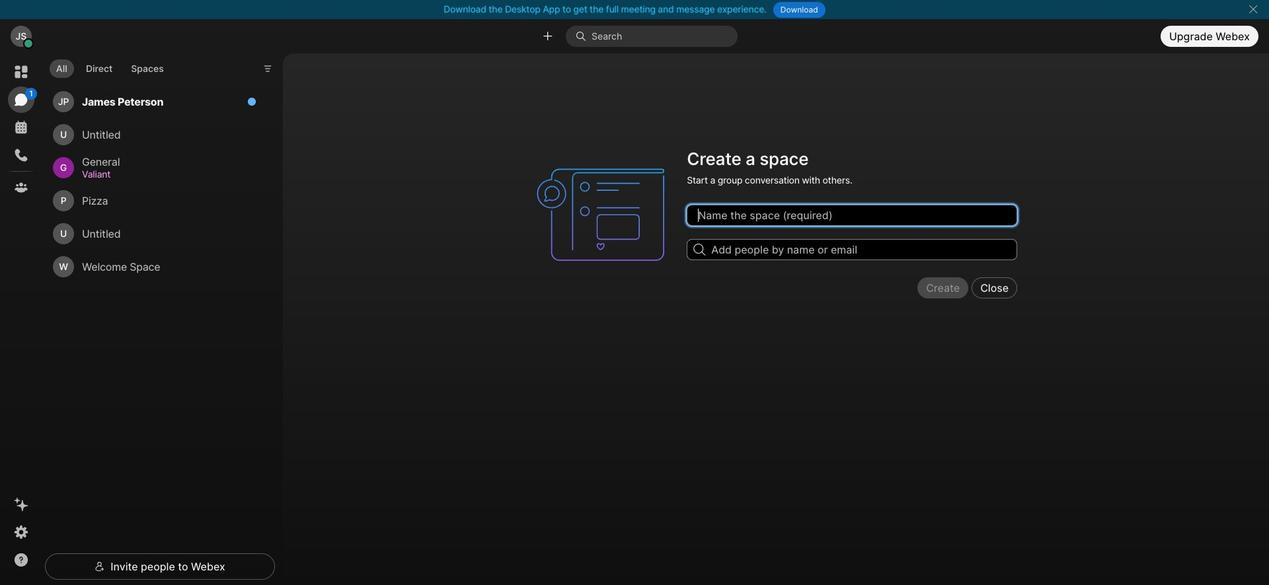 Task type: vqa. For each thing, say whether or not it's contained in the screenshot.
General tab
no



Task type: describe. For each thing, give the bounding box(es) containing it.
welcome space list item
[[48, 251, 265, 284]]

1 untitled list item from the top
[[48, 118, 265, 152]]

valiant element
[[82, 167, 249, 182]]

cancel_16 image
[[1249, 4, 1259, 15]]

general list item
[[48, 152, 265, 185]]

pizza list item
[[48, 185, 265, 218]]



Task type: locate. For each thing, give the bounding box(es) containing it.
create a space image
[[531, 145, 679, 285]]

0 vertical spatial untitled list item
[[48, 118, 265, 152]]

untitled list item down valiant element
[[48, 218, 265, 251]]

untitled list item
[[48, 118, 265, 152], [48, 218, 265, 251]]

1 vertical spatial untitled list item
[[48, 218, 265, 251]]

Add people by name or email text field
[[687, 240, 1018, 261]]

2 untitled list item from the top
[[48, 218, 265, 251]]

james peterson, new messages list item
[[48, 85, 265, 118]]

untitled list item up valiant element
[[48, 118, 265, 152]]

new messages image
[[247, 97, 257, 107]]

navigation
[[0, 54, 42, 586]]

Name the space (required) text field
[[687, 205, 1018, 226]]

tab list
[[46, 52, 174, 82]]

webex tab list
[[8, 59, 37, 201]]

search_18 image
[[694, 244, 706, 256]]



